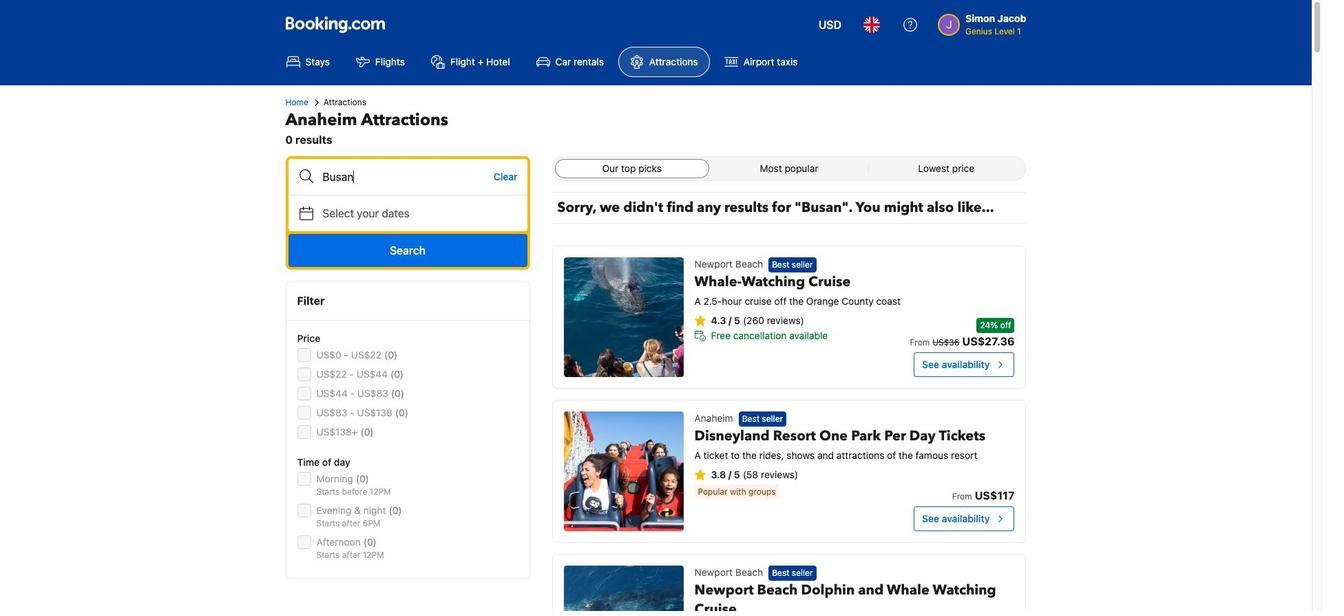 Task type: vqa. For each thing, say whether or not it's contained in the screenshot.
Newport Beach Dolphin and Whale Watching Cruise image
yes



Task type: locate. For each thing, give the bounding box(es) containing it.
newport beach dolphin and whale watching cruise image
[[564, 566, 684, 612]]

booking.com image
[[285, 17, 385, 33]]



Task type: describe. For each thing, give the bounding box(es) containing it.
Where are you going? search field
[[288, 159, 527, 195]]

disneyland resort one park per day tickets image
[[564, 412, 684, 532]]

whale-watching cruise image
[[564, 258, 684, 377]]

your account menu simon jacob genius level 1 element
[[938, 6, 1032, 38]]



